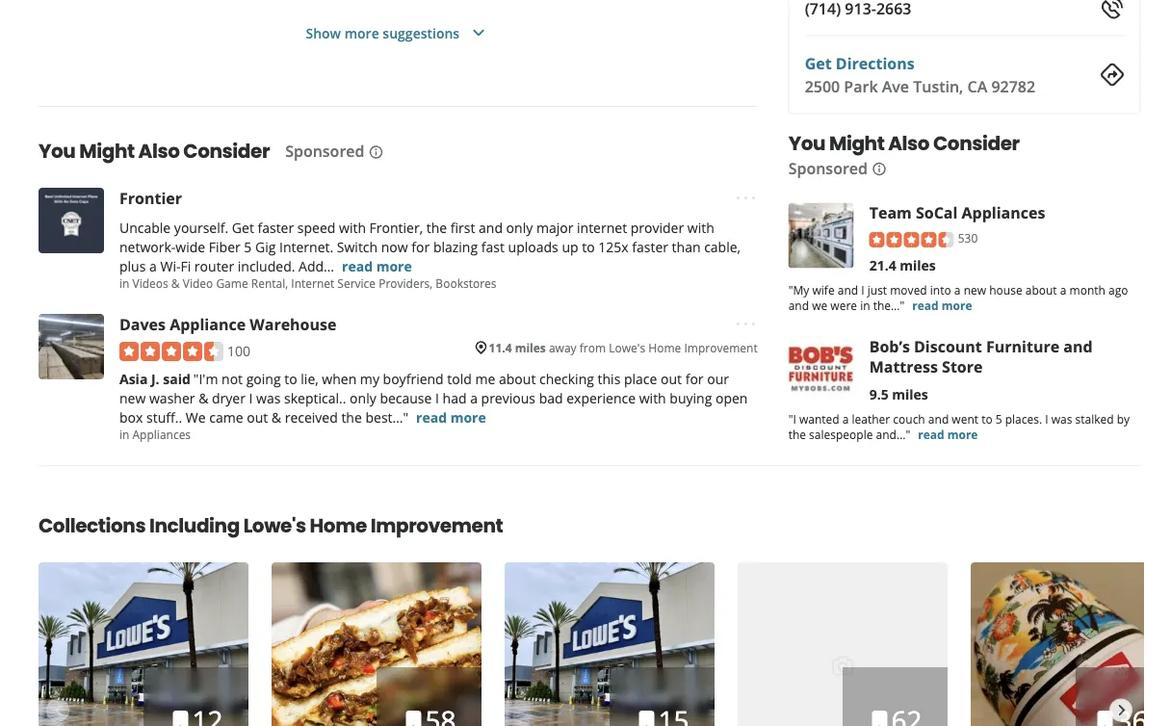 Task type: locate. For each thing, give the bounding box(es) containing it.
0 horizontal spatial home
[[310, 512, 367, 539]]

0 vertical spatial only
[[506, 218, 533, 237]]

1 vertical spatial to
[[284, 369, 297, 388]]

read more link up discount
[[912, 297, 972, 313]]

0 vertical spatial miles
[[900, 256, 936, 274]]

faster up gig
[[258, 218, 294, 237]]

4.5 star rating image
[[870, 232, 954, 248], [119, 342, 223, 361]]

new inside "i'm not going to lie, when my boyfriend told me about checking this place out for our new washer & dryer i was skeptical.. only because i had a previous bad experience with buying open box stuff.. we came out & received the best…"
[[119, 389, 146, 407]]

and left we
[[789, 297, 809, 313]]

0 horizontal spatial improvement
[[371, 512, 503, 539]]

was down going
[[256, 389, 281, 407]]

into
[[930, 282, 951, 298]]

1 24 save v2 image from the left
[[169, 709, 192, 726]]

1 horizontal spatial you
[[789, 130, 826, 157]]

get up 2500
[[805, 53, 832, 73]]

24 more v2 image up open
[[735, 313, 758, 336]]

bad
[[539, 389, 563, 407]]

5
[[244, 238, 252, 256], [996, 411, 1002, 427]]

0 horizontal spatial 4.5 star rating image
[[119, 342, 223, 361]]

3 24 save v2 image from the left
[[635, 709, 658, 726]]

1 horizontal spatial 5
[[996, 411, 1002, 427]]

0 horizontal spatial faster
[[258, 218, 294, 237]]

lie,
[[301, 369, 319, 388]]

1 horizontal spatial about
[[1026, 282, 1057, 298]]

24 more v2 image for daves appliance warehouse
[[735, 313, 758, 336]]

consider up yourself.
[[183, 138, 270, 165]]

i left the just
[[861, 282, 865, 298]]

1 horizontal spatial home
[[649, 340, 681, 356]]

with up than
[[688, 218, 715, 237]]

1 vertical spatial 16 info v2 image
[[872, 161, 887, 177]]

best…"
[[366, 408, 409, 426]]

rental,
[[251, 275, 288, 291]]

were
[[831, 297, 857, 313]]

miles
[[900, 256, 936, 274], [515, 340, 546, 356], [892, 385, 928, 403]]

wi-
[[160, 257, 181, 275]]

1 vertical spatial new
[[119, 389, 146, 407]]

0 horizontal spatial only
[[350, 389, 376, 407]]

out up buying
[[661, 369, 682, 388]]

0 horizontal spatial get
[[232, 218, 254, 237]]

24 more v2 image for frontier
[[735, 186, 758, 210]]

0 horizontal spatial for
[[412, 238, 430, 256]]

team socal appliances image
[[789, 203, 854, 269]]

0 horizontal spatial the
[[341, 408, 362, 426]]

1 horizontal spatial only
[[506, 218, 533, 237]]

2 24 save v2 image from the left
[[402, 709, 425, 726]]

0 vertical spatial was
[[256, 389, 281, 407]]

0 vertical spatial get
[[805, 53, 832, 73]]

1 vertical spatial was
[[1052, 411, 1073, 427]]

previous image
[[47, 699, 68, 722]]

0 horizontal spatial &
[[171, 275, 180, 291]]

0 vertical spatial in
[[119, 275, 129, 291]]

improvement
[[684, 340, 758, 356], [371, 512, 503, 539]]

get inside the uncable yourself. get faster speed with frontier, the first and only major internet provider with network-wide fiber 5 gig internet. switch now for blazing fast uploads up to 125x faster than cable, plus a wi-fi router included. add…
[[232, 218, 254, 237]]

cable,
[[704, 238, 741, 256]]

sponsored up speed
[[285, 141, 365, 161]]

you might also consider up frontier link
[[39, 138, 270, 165]]

0 vertical spatial out
[[661, 369, 682, 388]]

0 horizontal spatial about
[[499, 369, 536, 388]]

to right went
[[982, 411, 993, 427]]

for inside "i'm not going to lie, when my boyfriend told me about checking this place out for our new washer & dryer i was skeptical.. only because i had a previous bad experience with buying open box stuff.. we came out & received the best…"
[[686, 369, 704, 388]]

0 vertical spatial appliances
[[962, 203, 1046, 223]]

1 horizontal spatial sponsored
[[789, 158, 868, 178]]

with down place at bottom right
[[639, 389, 666, 407]]

and
[[479, 218, 503, 237], [838, 282, 858, 298], [789, 297, 809, 313], [1064, 336, 1093, 356], [928, 411, 949, 427]]

a inside the "i wanted a leather couch and went to 5 places. i was stalked by the salespeople and…"
[[843, 411, 849, 427]]

1 vertical spatial &
[[199, 389, 208, 407]]

lowe's right including
[[243, 512, 306, 539]]

more for wife
[[942, 297, 972, 313]]

the left salespeople
[[789, 426, 806, 442]]

box
[[119, 408, 143, 426]]

a right had
[[470, 389, 478, 407]]

24 more v2 image up cable,
[[735, 186, 758, 210]]

services image
[[505, 563, 715, 726]]

0 horizontal spatial you might also consider
[[39, 138, 270, 165]]

0 vertical spatial 4.5 star rating image
[[870, 232, 954, 248]]

0 vertical spatial 5
[[244, 238, 252, 256]]

home
[[649, 340, 681, 356], [310, 512, 367, 539]]

read
[[342, 257, 373, 275], [912, 297, 939, 313], [416, 408, 447, 426], [918, 426, 945, 442]]

0 vertical spatial 16 info v2 image
[[368, 144, 384, 160]]

4.5 star rating image up said
[[119, 342, 223, 361]]

11.4
[[489, 340, 512, 356]]

provider
[[631, 218, 684, 237]]

1 vertical spatial home
[[310, 512, 367, 539]]

24 chevron down v2 image
[[467, 21, 490, 44]]

up
[[562, 238, 579, 256]]

0 vertical spatial 24 more v2 image
[[735, 186, 758, 210]]

1 vertical spatial in
[[860, 297, 870, 313]]

1 vertical spatial for
[[686, 369, 704, 388]]

24 save v2 image for los angels map image
[[1094, 709, 1117, 726]]

24 more v2 image
[[735, 186, 758, 210], [735, 313, 758, 336]]

16 info v2 image up team
[[872, 161, 887, 177]]

blazing
[[433, 238, 478, 256]]

2 vertical spatial miles
[[892, 385, 928, 403]]

16 info v2 image up frontier,
[[368, 144, 384, 160]]

read more down now at top left
[[342, 257, 412, 275]]

1 horizontal spatial you might also consider
[[789, 130, 1020, 157]]

in left videos
[[119, 275, 129, 291]]

read right the…"
[[912, 297, 939, 313]]

fiber
[[209, 238, 241, 256]]

more down now at top left
[[376, 257, 412, 275]]

miles up couch
[[892, 385, 928, 403]]

& down "i'm
[[199, 389, 208, 407]]

0 vertical spatial to
[[582, 238, 595, 256]]

fi
[[181, 257, 191, 275]]

4.5 star rating image up 21.4 miles
[[870, 232, 954, 248]]

open
[[716, 389, 748, 407]]

1 horizontal spatial faster
[[632, 238, 668, 256]]

5 inside the "i wanted a leather couch and went to 5 places. i was stalked by the salespeople and…"
[[996, 411, 1002, 427]]

only down my
[[350, 389, 376, 407]]

with up switch
[[339, 218, 366, 237]]

faster down provider
[[632, 238, 668, 256]]

and inside the uncable yourself. get faster speed with frontier, the first and only major internet provider with network-wide fiber 5 gig internet. switch now for blazing fast uploads up to 125x faster than cable, plus a wi-fi router included. add…
[[479, 218, 503, 237]]

more for yourself.
[[376, 257, 412, 275]]

washer
[[149, 389, 195, 407]]

0 vertical spatial for
[[412, 238, 430, 256]]

2 vertical spatial &
[[271, 408, 281, 426]]

get inside get directions 2500 park ave tustin, ca 92782
[[805, 53, 832, 73]]

the left best…"
[[341, 408, 362, 426]]

you down 2500
[[789, 130, 826, 157]]

about inside "i'm not going to lie, when my boyfriend told me about checking this place out for our new washer & dryer i was skeptical.. only because i had a previous bad experience with buying open box stuff.. we came out & received the best…"
[[499, 369, 536, 388]]

new left house
[[964, 282, 986, 298]]

in for in appliances
[[119, 426, 129, 442]]

a left the wi- at top left
[[149, 257, 157, 275]]

was left stalked
[[1052, 411, 1073, 427]]

major
[[536, 218, 574, 237]]

stalked
[[1076, 411, 1114, 427]]

more right show
[[345, 24, 379, 42]]

read more right and…"
[[918, 426, 978, 442]]

to inside the uncable yourself. get faster speed with frontier, the first and only major internet provider with network-wide fiber 5 gig internet. switch now for blazing fast uploads up to 125x faster than cable, plus a wi-fi router included. add…
[[582, 238, 595, 256]]

0 vertical spatial faster
[[258, 218, 294, 237]]

directions
[[836, 53, 915, 73]]

first
[[451, 218, 475, 237]]

also down ave
[[888, 130, 930, 157]]

read left went
[[918, 426, 945, 442]]

in left stuff..
[[119, 426, 129, 442]]

about up previous
[[499, 369, 536, 388]]

1 horizontal spatial &
[[199, 389, 208, 407]]

game
[[216, 275, 248, 291]]

might down the park
[[829, 130, 885, 157]]

in
[[119, 275, 129, 291], [860, 297, 870, 313], [119, 426, 129, 442]]

the left first
[[426, 218, 447, 237]]

0 horizontal spatial out
[[247, 408, 268, 426]]

only up uploads
[[506, 218, 533, 237]]

for right now at top left
[[412, 238, 430, 256]]

not
[[222, 369, 243, 388]]

1 horizontal spatial the
[[426, 218, 447, 237]]

bob's
[[870, 336, 910, 356]]

only inside "i'm not going to lie, when my boyfriend told me about checking this place out for our new washer & dryer i was skeptical.. only because i had a previous bad experience with buying open box stuff.. we came out & received the best…"
[[350, 389, 376, 407]]

new down asia
[[119, 389, 146, 407]]

this
[[598, 369, 621, 388]]

moved
[[890, 282, 927, 298]]

retail chains image
[[738, 563, 948, 726], [831, 655, 854, 678]]

might
[[829, 130, 885, 157], [79, 138, 135, 165]]

lowe's up place at bottom right
[[609, 340, 646, 356]]

network-
[[119, 238, 176, 256]]

get
[[805, 53, 832, 73], [232, 218, 254, 237]]

1 vertical spatial about
[[499, 369, 536, 388]]

16 info v2 image
[[368, 144, 384, 160], [872, 161, 887, 177]]

wife
[[813, 282, 835, 298]]

warehouse
[[250, 314, 337, 334]]

1 horizontal spatial out
[[661, 369, 682, 388]]

read more link down now at top left
[[342, 257, 412, 275]]

1 horizontal spatial might
[[829, 130, 885, 157]]

1 horizontal spatial lowe's
[[609, 340, 646, 356]]

out right came
[[247, 408, 268, 426]]

1 horizontal spatial consider
[[933, 130, 1020, 157]]

1 horizontal spatial was
[[1052, 411, 1073, 427]]

including
[[149, 512, 240, 539]]

read more link for wife
[[912, 297, 972, 313]]

more right couch
[[948, 426, 978, 442]]

1 24 more v2 image from the top
[[735, 186, 758, 210]]

ago
[[1109, 282, 1129, 298]]

a left month
[[1060, 282, 1067, 298]]

2 24 more v2 image from the top
[[735, 313, 758, 336]]

about for checking
[[499, 369, 536, 388]]

2 vertical spatial in
[[119, 426, 129, 442]]

read more link right and…"
[[918, 426, 978, 442]]

1 horizontal spatial new
[[964, 282, 986, 298]]

0 horizontal spatial 16 info v2 image
[[368, 144, 384, 160]]

5 left gig
[[244, 238, 252, 256]]

miles right 11.4
[[515, 340, 546, 356]]

1 horizontal spatial 16 info v2 image
[[872, 161, 887, 177]]

sponsored
[[285, 141, 365, 161], [789, 158, 868, 178]]

only
[[506, 218, 533, 237], [350, 389, 376, 407]]

4.5 star rating image for 100
[[119, 342, 223, 361]]

previous
[[481, 389, 536, 407]]

24 phone v2 image
[[1101, 0, 1124, 20]]

you might also consider for the right 16 info v2 icon
[[789, 130, 1020, 157]]

to right up on the top
[[582, 238, 595, 256]]

you up frontier image
[[39, 138, 76, 165]]

you might also consider down ave
[[789, 130, 1020, 157]]

read down switch
[[342, 257, 373, 275]]

also up frontier link
[[138, 138, 180, 165]]

me
[[475, 369, 495, 388]]

0 horizontal spatial with
[[339, 218, 366, 237]]

a inside "i'm not going to lie, when my boyfriend told me about checking this place out for our new washer & dryer i was skeptical.. only because i had a previous bad experience with buying open box stuff.. we came out & received the best…"
[[470, 389, 478, 407]]

0 vertical spatial &
[[171, 275, 180, 291]]

0 vertical spatial new
[[964, 282, 986, 298]]

about right house
[[1026, 282, 1057, 298]]

team socal appliances link
[[870, 203, 1046, 223]]

0 horizontal spatial also
[[138, 138, 180, 165]]

5 left places.
[[996, 411, 1002, 427]]

and left went
[[928, 411, 949, 427]]

2 horizontal spatial the
[[789, 426, 806, 442]]

to left the lie,
[[284, 369, 297, 388]]

1 vertical spatial get
[[232, 218, 254, 237]]

you
[[789, 130, 826, 157], [39, 138, 76, 165]]

frontier,
[[370, 218, 423, 237]]

0 horizontal spatial lowe's
[[243, 512, 306, 539]]

get up the fiber
[[232, 218, 254, 237]]

read more up discount
[[912, 297, 972, 313]]

more inside button
[[345, 24, 379, 42]]

show
[[306, 24, 341, 42]]

show more suggestions
[[306, 24, 460, 42]]

1 vertical spatial miles
[[515, 340, 546, 356]]

i
[[861, 282, 865, 298], [249, 389, 253, 407], [435, 389, 439, 407], [1045, 411, 1049, 427]]

home improvement and repair image
[[39, 563, 249, 726]]

with
[[339, 218, 366, 237], [688, 218, 715, 237], [639, 389, 666, 407]]

1 vertical spatial 5
[[996, 411, 1002, 427]]

for up buying
[[686, 369, 704, 388]]

sponsored for leftmost 16 info v2 icon
[[285, 141, 365, 161]]

wide
[[176, 238, 205, 256]]

read more link down had
[[416, 408, 486, 426]]

the inside the "i wanted a leather couch and went to 5 places. i was stalked by the salespeople and…"
[[789, 426, 806, 442]]

read for wanted
[[918, 426, 945, 442]]

0 horizontal spatial 5
[[244, 238, 252, 256]]

1 vertical spatial 4.5 star rating image
[[119, 342, 223, 361]]

2 horizontal spatial &
[[271, 408, 281, 426]]

& left received at the left of the page
[[271, 408, 281, 426]]

the inside the uncable yourself. get faster speed with frontier, the first and only major internet provider with network-wide fiber 5 gig internet. switch now for blazing fast uploads up to 125x faster than cable, plus a wi-fi router included. add…
[[426, 218, 447, 237]]

&
[[171, 275, 180, 291], [199, 389, 208, 407], [271, 408, 281, 426]]

1 vertical spatial appliances
[[132, 426, 191, 442]]

read more link for yourself.
[[342, 257, 412, 275]]

1 horizontal spatial with
[[639, 389, 666, 407]]

read more for wife
[[912, 297, 972, 313]]

2 horizontal spatial to
[[982, 411, 993, 427]]

videos
[[132, 275, 168, 291]]

more for wanted
[[948, 426, 978, 442]]

for
[[412, 238, 430, 256], [686, 369, 704, 388]]

in right were
[[860, 297, 870, 313]]

16 marker v2 image
[[474, 340, 489, 356]]

bookstores
[[436, 275, 497, 291]]

miles for 11.4
[[515, 340, 546, 356]]

1 horizontal spatial for
[[686, 369, 704, 388]]

and up fast
[[479, 218, 503, 237]]

los angels map image
[[971, 563, 1171, 726]]

i inside the "i wanted a leather couch and went to 5 places. i was stalked by the salespeople and…"
[[1045, 411, 1049, 427]]

24 save v2 image for "home improvement and repair" image
[[169, 709, 192, 726]]

0 horizontal spatial might
[[79, 138, 135, 165]]

1 horizontal spatial 4.5 star rating image
[[870, 232, 954, 248]]

ave
[[882, 76, 909, 97]]

4 24 save v2 image from the left
[[1094, 709, 1117, 726]]

miles up moved
[[900, 256, 936, 274]]

faster
[[258, 218, 294, 237], [632, 238, 668, 256]]

appliances up 530
[[962, 203, 1046, 223]]

router
[[194, 257, 234, 275]]

sponsored up team socal appliances image
[[789, 158, 868, 178]]

1 horizontal spatial to
[[582, 238, 595, 256]]

0 horizontal spatial new
[[119, 389, 146, 407]]

a inside the uncable yourself. get faster speed with frontier, the first and only major internet provider with network-wide fiber 5 gig internet. switch now for blazing fast uploads up to 125x faster than cable, plus a wi-fi router included. add…
[[149, 257, 157, 275]]

1 vertical spatial only
[[350, 389, 376, 407]]

0 horizontal spatial consider
[[183, 138, 270, 165]]

consider down ca in the right top of the page
[[933, 130, 1020, 157]]

lowe's
[[609, 340, 646, 356], [243, 512, 306, 539]]

0 vertical spatial about
[[1026, 282, 1057, 298]]

out
[[661, 369, 682, 388], [247, 408, 268, 426]]

0 vertical spatial improvement
[[684, 340, 758, 356]]

2 vertical spatial to
[[982, 411, 993, 427]]

0 horizontal spatial was
[[256, 389, 281, 407]]

a left the leather
[[843, 411, 849, 427]]

1 horizontal spatial also
[[888, 130, 930, 157]]

you for leftmost 16 info v2 icon
[[39, 138, 76, 165]]

24 save v2 image for places close to pokémon go poké stops image
[[402, 709, 425, 726]]

& left fi
[[171, 275, 180, 291]]

and right furniture
[[1064, 336, 1093, 356]]

suggestions
[[383, 24, 460, 42]]

1 vertical spatial 24 more v2 image
[[735, 313, 758, 336]]

more up discount
[[942, 297, 972, 313]]

add…
[[299, 257, 334, 275]]

1 vertical spatial faster
[[632, 238, 668, 256]]

for inside the uncable yourself. get faster speed with frontier, the first and only major internet provider with network-wide fiber 5 gig internet. switch now for blazing fast uploads up to 125x faster than cable, plus a wi-fi router included. add…
[[412, 238, 430, 256]]

switch
[[337, 238, 378, 256]]

0 horizontal spatial to
[[284, 369, 297, 388]]

team
[[870, 203, 912, 223]]

might up frontier link
[[79, 138, 135, 165]]

1 horizontal spatial get
[[805, 53, 832, 73]]

appliances down washer
[[132, 426, 191, 442]]

i right places.
[[1045, 411, 1049, 427]]

24 save v2 image
[[169, 709, 192, 726], [402, 709, 425, 726], [635, 709, 658, 726], [1094, 709, 1117, 726]]

0 horizontal spatial sponsored
[[285, 141, 365, 161]]

about inside "my wife and i just moved into a new house about a month ago and we were in the…"
[[1026, 282, 1057, 298]]

0 horizontal spatial you
[[39, 138, 76, 165]]



Task type: describe. For each thing, give the bounding box(es) containing it.
consider for leftmost 16 info v2 icon
[[183, 138, 270, 165]]

you for the right 16 info v2 icon
[[789, 130, 826, 157]]

next image
[[1111, 699, 1132, 722]]

socal
[[916, 203, 958, 223]]

2500
[[805, 76, 840, 97]]

get directions link
[[805, 53, 915, 73]]

bob's discount furniture and mattress store 9.5 miles
[[870, 336, 1093, 403]]

when
[[322, 369, 357, 388]]

now
[[381, 238, 408, 256]]

1 vertical spatial lowe's
[[243, 512, 306, 539]]

we
[[812, 297, 828, 313]]

read for yourself.
[[342, 257, 373, 275]]

in inside "my wife and i just moved into a new house about a month ago and we were in the…"
[[860, 297, 870, 313]]

store
[[942, 356, 983, 377]]

place
[[624, 369, 657, 388]]

speed
[[297, 218, 336, 237]]

salespeople
[[809, 426, 873, 442]]

only inside the uncable yourself. get faster speed with frontier, the first and only major internet provider with network-wide fiber 5 gig internet. switch now for blazing fast uploads up to 125x faster than cable, plus a wi-fi router included. add…
[[506, 218, 533, 237]]

park
[[844, 76, 878, 97]]

ca
[[968, 76, 988, 97]]

uploads
[[508, 238, 558, 256]]

1 vertical spatial improvement
[[371, 512, 503, 539]]

read more for wanted
[[918, 426, 978, 442]]

stuff..
[[146, 408, 182, 426]]

in videos & video game rental, internet service providers, bookstores
[[119, 275, 497, 291]]

1 vertical spatial out
[[247, 408, 268, 426]]

received
[[285, 408, 338, 426]]

get directions 2500 park ave tustin, ca 92782
[[805, 53, 1036, 97]]

read for wife
[[912, 297, 939, 313]]

21.4
[[870, 256, 896, 274]]

mattress
[[870, 356, 938, 377]]

was inside the "i wanted a leather couch and went to 5 places. i was stalked by the salespeople and…"
[[1052, 411, 1073, 427]]

video
[[183, 275, 213, 291]]

discount
[[914, 336, 982, 356]]

team socal appliances
[[870, 203, 1046, 223]]

"i'm not going to lie, when my boyfriend told me about checking this place out for our new washer & dryer i was skeptical.. only because i had a previous bad experience with buying open box stuff.. we came out & received the best…"
[[119, 369, 748, 426]]

in for in videos & video game rental, internet service providers, bookstores
[[119, 275, 129, 291]]

read more for yourself.
[[342, 257, 412, 275]]

frontier link
[[119, 187, 182, 208]]

collections
[[39, 512, 146, 539]]

0 vertical spatial lowe's
[[609, 340, 646, 356]]

internet
[[577, 218, 627, 237]]

i right dryer
[[249, 389, 253, 407]]

was inside "i'm not going to lie, when my boyfriend told me about checking this place out for our new washer & dryer i was skeptical.. only because i had a previous bad experience with buying open box stuff.. we came out & received the best…"
[[256, 389, 281, 407]]

frontier image
[[39, 188, 104, 253]]

to inside "i'm not going to lie, when my boyfriend told me about checking this place out for our new washer & dryer i was skeptical.. only because i had a previous bad experience with buying open box stuff.. we came out & received the best…"
[[284, 369, 297, 388]]

the…"
[[873, 297, 905, 313]]

experience
[[567, 389, 636, 407]]

tustin,
[[913, 76, 964, 97]]

we
[[186, 408, 206, 426]]

my
[[360, 369, 379, 388]]

consider for the right 16 info v2 icon
[[933, 130, 1020, 157]]

read more down had
[[416, 408, 486, 426]]

miles inside bob's discount furniture and mattress store 9.5 miles
[[892, 385, 928, 403]]

collections including lowe's home improvement
[[39, 512, 503, 539]]

new inside "my wife and i just moved into a new house about a month ago and we were in the…"
[[964, 282, 986, 298]]

providers,
[[379, 275, 433, 291]]

11.4 miles away from lowe's home improvement
[[489, 340, 758, 356]]

read down had
[[416, 408, 447, 426]]

furniture
[[986, 336, 1060, 356]]

internet.
[[279, 238, 333, 256]]

and inside bob's discount furniture and mattress store 9.5 miles
[[1064, 336, 1093, 356]]

"i wanted a leather couch and went to 5 places. i was stalked by the salespeople and…"
[[789, 411, 1130, 442]]

fast
[[481, 238, 505, 256]]

you might also consider for leftmost 16 info v2 icon
[[39, 138, 270, 165]]

and right wife
[[838, 282, 858, 298]]

uncable yourself. get faster speed with frontier, the first and only major internet provider with network-wide fiber 5 gig internet. switch now for blazing fast uploads up to 125x faster than cable, plus a wi-fi router included. add…
[[119, 218, 741, 275]]

might for the right 16 info v2 icon
[[829, 130, 885, 157]]

i inside "my wife and i just moved into a new house about a month ago and we were in the…"
[[861, 282, 865, 298]]

"my wife and i just moved into a new house about a month ago and we were in the…"
[[789, 282, 1129, 313]]

with inside "i'm not going to lie, when my boyfriend told me about checking this place out for our new washer & dryer i was skeptical.. only because i had a previous bad experience with buying open box stuff.. we came out & received the best…"
[[639, 389, 666, 407]]

internet
[[291, 275, 334, 291]]

yourself.
[[174, 218, 229, 237]]

house
[[989, 282, 1023, 298]]

"i
[[789, 411, 796, 427]]

i left had
[[435, 389, 439, 407]]

92782
[[992, 76, 1036, 97]]

gig
[[255, 238, 276, 256]]

2 horizontal spatial with
[[688, 218, 715, 237]]

said
[[163, 369, 191, 388]]

frontier
[[119, 187, 182, 208]]

5 inside the uncable yourself. get faster speed with frontier, the first and only major internet provider with network-wide fiber 5 gig internet. switch now for blazing fast uploads up to 125x faster than cable, plus a wi-fi router included. add…
[[244, 238, 252, 256]]

1 horizontal spatial improvement
[[684, 340, 758, 356]]

came
[[209, 408, 243, 426]]

0 vertical spatial home
[[649, 340, 681, 356]]

went
[[952, 411, 979, 427]]

just
[[868, 282, 887, 298]]

more down had
[[451, 408, 486, 426]]

going
[[246, 369, 281, 388]]

daves appliance warehouse link
[[119, 314, 337, 334]]

checking
[[539, 369, 594, 388]]

1 horizontal spatial appliances
[[962, 203, 1046, 223]]

included.
[[238, 257, 295, 275]]

the inside "i'm not going to lie, when my boyfriend told me about checking this place out for our new washer & dryer i was skeptical.. only because i had a previous bad experience with buying open box stuff.. we came out & received the best…"
[[341, 408, 362, 426]]

"my
[[789, 282, 810, 298]]

buying
[[670, 389, 712, 407]]

24 save v2 image for services image
[[635, 709, 658, 726]]

and inside the "i wanted a leather couch and went to 5 places. i was stalked by the salespeople and…"
[[928, 411, 949, 427]]

because
[[380, 389, 432, 407]]

"i'm
[[193, 369, 218, 388]]

to inside the "i wanted a leather couch and went to 5 places. i was stalked by the salespeople and…"
[[982, 411, 993, 427]]

24 directions v2 image
[[1101, 63, 1124, 86]]

bob's discount furniture and mattress store link
[[870, 336, 1093, 377]]

by
[[1117, 411, 1130, 427]]

skeptical..
[[284, 389, 346, 407]]

show more suggestions button
[[306, 21, 490, 44]]

100
[[227, 342, 250, 360]]

daves appliance warehouse image
[[39, 314, 104, 380]]

boyfriend
[[383, 369, 444, 388]]

and…"
[[876, 426, 911, 442]]

about for a
[[1026, 282, 1057, 298]]

daves appliance warehouse
[[119, 314, 337, 334]]

a right into
[[954, 282, 961, 298]]

24 save v2 image
[[868, 709, 892, 726]]

month
[[1070, 282, 1106, 298]]

4.5 star rating image for 530
[[870, 232, 954, 248]]

asia j. said
[[119, 369, 191, 388]]

sponsored for the right 16 info v2 icon
[[789, 158, 868, 178]]

21.4 miles
[[870, 256, 936, 274]]

service
[[337, 275, 376, 291]]

appliance
[[170, 314, 246, 334]]

bob's discount furniture and mattress store image
[[789, 336, 854, 402]]

0 horizontal spatial appliances
[[132, 426, 191, 442]]

miles for 21.4
[[900, 256, 936, 274]]

in appliances
[[119, 426, 191, 442]]

asia
[[119, 369, 148, 388]]

might for leftmost 16 info v2 icon
[[79, 138, 135, 165]]

read more link for wanted
[[918, 426, 978, 442]]

places close to pokémon go poké stops image
[[272, 563, 482, 726]]

125x
[[598, 238, 629, 256]]



Task type: vqa. For each thing, say whether or not it's contained in the screenshot.
told
yes



